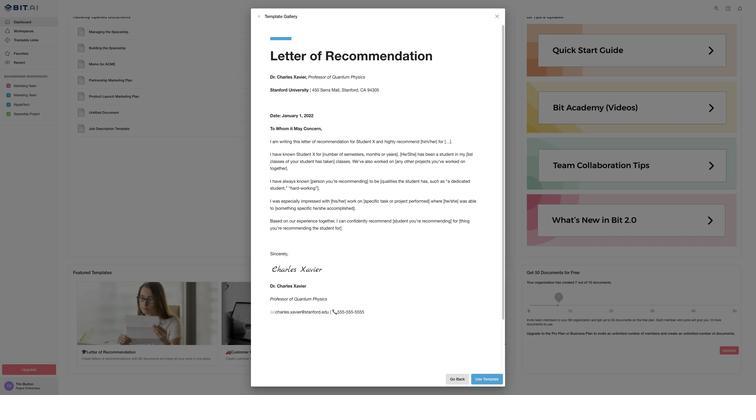 Task type: describe. For each thing, give the bounding box(es) containing it.
and right access
[[323, 357, 328, 361]]

quantum inside dr. charles xavier, professor of quantum physics
[[332, 75, 350, 79]]

burton inside tim burton created spaceship project workspace
[[316, 93, 325, 97]]

for].
[[335, 226, 343, 231]]

spaceship down stanford,
[[338, 93, 354, 97]]

marketing up taken] classes.
[[339, 152, 354, 156]]

for left free
[[565, 270, 570, 275]]

taken] classes.
[[323, 159, 351, 164]]

recent button
[[0, 58, 58, 67]]

spaceship up tim burton created managing the spaceship
[[338, 61, 354, 65]]

building
[[89, 46, 102, 50]]

as
[[441, 179, 445, 184]]

| inside stanford university | 450 serra mall, stanford, ca 94305
[[310, 88, 311, 92]]

dr. for dr. charles xavier
[[270, 284, 276, 289]]

am
[[273, 139, 279, 144]]

0 horizontal spatial physics
[[313, 297, 327, 302]]

dashboard button
[[0, 17, 58, 26]]

who
[[678, 319, 684, 322]]

charles for xavier,
[[277, 74, 293, 79]]

get
[[527, 270, 534, 275]]

has,
[[421, 179, 429, 184]]

workspace inside tim burton created spaceship project workspace
[[366, 93, 382, 97]]

the inside 'link'
[[106, 30, 111, 34]]

the right building
[[103, 46, 108, 50]]

in inside i have known student x for [number of semesters, months or years]. [he/she] has been a student in my [list classes of your student has taken] classes. we've also worked on [any other projects you've worked on together].
[[455, 152, 459, 157]]

recommending
[[283, 226, 312, 231]]

1 horizontal spatial in
[[281, 357, 284, 361]]

university
[[289, 87, 309, 92]]

0 horizontal spatial organization
[[535, 281, 555, 285]]

ago for second the marketing team link from the bottom
[[389, 142, 395, 145]]

access
[[312, 357, 322, 361]]

other
[[405, 159, 414, 164]]

on inside "based on our experience together, i can confidently recommend [student you're recommending] for [thing you're recommending the student for]."
[[284, 219, 288, 224]]

2 number from the left
[[700, 332, 712, 336]]

feedback
[[250, 350, 268, 355]]

spaceship project link for updated
[[339, 50, 367, 54]]

recommendation for 🎓letter of recommendation
[[103, 350, 136, 355]]

student right a
[[440, 152, 454, 157]]

of up letters
[[99, 350, 102, 355]]

1 vertical spatial minutes
[[381, 61, 392, 65]]

i have always known [person you're recommending] to be [qualities the student has, such as "a dedicated student," "hard-working"].
[[270, 179, 472, 191]]

i for i have always known [person you're recommending] to be [qualities the student has, such as "a dedicated student," "hard-working"].
[[270, 179, 271, 184]]

1 marketing team from the top
[[14, 84, 36, 88]]

on inside i have known student x for [number of semesters, months or years]. [he/she] has been a student in my [list classes of your student has taken] classes. we've also worked on [any other projects you've worked on together].
[[461, 159, 466, 164]]

up
[[603, 319, 607, 322]]

memo for acme link
[[74, 57, 282, 71]]

bit for invite team members to your bit organization and get up to 50 documents on the free plan. each member who joins will give you 10 more documents to use.
[[569, 319, 573, 322]]

team down the workspaces
[[29, 84, 36, 88]]

updated inside tim burton updated spaceship project workspace 2 minutes ago
[[326, 51, 338, 54]]

i for i was especially impressed with [his/her] work on [specific task or project performed] where [he/she] was able to [something specific he/she accomplished].
[[270, 199, 271, 204]]

recommendation
[[317, 139, 349, 144]]

recently opened documents
[[73, 14, 131, 19]]

out
[[578, 281, 584, 285]]

stanford
[[270, 87, 288, 92]]

have for known student
[[273, 152, 282, 157]]

or inside i was especially impressed with [his/her] work on [specific task or project performed] where [he/she] was able to [something specific he/she accomplished].
[[390, 199, 394, 204]]

1 vertical spatial professor
[[270, 297, 288, 302]]

charles for xavier
[[277, 284, 293, 289]]

for left student in the left top of the page
[[350, 139, 355, 144]]

1 horizontal spatial |
[[330, 310, 331, 315]]

tips
[[534, 14, 542, 19]]

2 minutes ago
[[379, 61, 399, 65]]

spaceship materials
[[338, 61, 369, 65]]

create letters of recommendations with bit documents and keep all your work in one place.
[[82, 357, 211, 361]]

job description template
[[89, 127, 130, 131]]

workspace up months
[[364, 142, 380, 145]]

i was especially impressed with [his/her] work on [specific task or project performed] where [he/she] was able to [something specific he/she accomplished].
[[270, 199, 478, 211]]

physics inside dr. charles xavier, professor of quantum physics
[[351, 75, 366, 79]]

to left use.
[[544, 323, 547, 327]]

student
[[357, 139, 371, 144]]

back
[[457, 377, 465, 382]]

untitled
[[89, 111, 101, 115]]

go back button
[[446, 374, 469, 385]]

documents down "team"
[[527, 323, 543, 327]]

workspace up also
[[364, 152, 380, 156]]

✉️charles.xavier@stanford.edu | 📞555-555-5555
[[270, 310, 365, 315]]

invite
[[598, 332, 607, 336]]

on [specific
[[358, 199, 380, 204]]

1 an from the left
[[608, 332, 612, 336]]

task
[[381, 199, 389, 204]]

business
[[571, 332, 585, 336]]

student down known student
[[300, 159, 314, 164]]

2 vertical spatial or
[[567, 332, 570, 336]]

project inside button
[[30, 112, 40, 116]]

marketing down bookmarked workspaces
[[14, 84, 28, 88]]

will
[[692, 319, 696, 322]]

gallery
[[284, 14, 298, 19]]

organization inside invite team members to your bit organization and get up to 50 documents on the free plan. each member who joins will give you 10 more documents to use.
[[574, 319, 591, 322]]

or inside i have known student x for [number of semesters, months or years]. [he/she] has been a student in my [list classes of your student has taken] classes. we've also worked on [any other projects you've worked on together].
[[382, 152, 386, 157]]

1 horizontal spatial members
[[645, 332, 660, 336]]

letter of recommendation
[[270, 48, 433, 63]]

template left 'gallery'
[[265, 14, 283, 19]]

confidently
[[347, 219, 368, 224]]

burton inside tim burton created managing the spaceship
[[316, 72, 325, 76]]

2 inside tim burton updated spaceship project workspace 2 minutes ago
[[384, 51, 386, 54]]

was
[[273, 199, 280, 204]]

2 vertical spatial created
[[563, 281, 575, 285]]

minutes inside tim burton updated spaceship project workspace 2 minutes ago
[[387, 51, 398, 54]]

your inside invite team members to your bit organization and get up to 50 documents on the free plan. each member who joins will give you 10 more documents to use.
[[562, 319, 568, 322]]

team up rippletech button
[[29, 94, 36, 97]]

1 horizontal spatial documents.
[[717, 332, 736, 336]]

created for managing
[[326, 72, 337, 76]]

with
[[132, 357, 138, 361]]

documents right with
[[143, 357, 159, 361]]

product launch marketing plan
[[89, 94, 139, 99]]

working"].
[[301, 186, 320, 191]]

i for i have known student x for [number of semesters, months or years]. [he/she] has been a student in my [list classes of your student has taken] classes. we've also worked on [any other projects you've worked on together].
[[270, 152, 271, 157]]

go
[[450, 377, 455, 382]]

memo
[[89, 62, 99, 66]]

of up dr. charles xavier, professor of quantum physics
[[310, 48, 322, 63]]

x inside i have known student x for [number of semesters, months or years]. [he/she] has been a student in my [list classes of your student has taken] classes. we've also worked on [any other projects you've worked on together].
[[313, 152, 315, 157]]

my [list
[[460, 152, 473, 157]]

marketing up "semesters,"
[[339, 141, 354, 145]]

managing inside 'link'
[[89, 30, 105, 34]]

of down more
[[713, 332, 716, 336]]

of up taken] classes.
[[340, 152, 343, 157]]

2 unlimited from the left
[[684, 332, 699, 336]]

of right letter
[[312, 139, 316, 144]]

it
[[290, 126, 293, 131]]

0 vertical spatial bit
[[527, 14, 533, 19]]

date:
[[270, 113, 281, 118]]

dashboard
[[14, 20, 31, 24]]

tb
[[7, 384, 11, 389]]

opened
[[91, 14, 107, 19]]

featured
[[73, 270, 91, 275]]

🎓letter of recommendation image
[[77, 282, 217, 345]]

0 vertical spatial 50
[[535, 270, 540, 275]]

2022
[[304, 113, 314, 118]]

0 vertical spatial documents.
[[593, 281, 612, 285]]

recommendations
[[105, 357, 131, 361]]

place.
[[203, 357, 211, 361]]

of right the classes
[[286, 159, 289, 164]]

recommending] to
[[339, 179, 373, 184]]

1 vertical spatial upgrade button
[[2, 365, 56, 375]]

i am writing this letter of recommendation for student x and highly recommend [him/her] for […].
[[270, 139, 453, 144]]

of inside dr. charles xavier, professor of quantum physics
[[328, 75, 331, 79]]

[…].
[[445, 139, 453, 144]]

such
[[430, 179, 439, 184]]

🚗customer
[[226, 350, 249, 355]]

2 an from the left
[[679, 332, 683, 336]]

spaceship materials link
[[338, 61, 369, 65]]

trackable
[[14, 38, 29, 42]]

and left keep on the bottom left of page
[[160, 357, 166, 361]]

1 tim burton updated marketing team workspace 1 day ago from the top
[[310, 141, 395, 145]]

to right "team"
[[558, 319, 561, 322]]

2 marketing team link from the top
[[339, 152, 363, 156]]

10 inside invite team members to your bit organization and get up to 50 documents on the free plan. each member who joins will give you 10 more documents to use.
[[710, 319, 714, 322]]

template inside button
[[484, 377, 499, 382]]

1 worked from the left
[[374, 159, 388, 164]]

marketing up product launch marketing plan
[[108, 78, 124, 82]]

letter of recommendation dialog
[[251, 8, 505, 396]]

date: january 1, 2022
[[270, 113, 314, 118]]

on [any
[[390, 159, 403, 164]]

january
[[282, 113, 298, 118]]

xavier
[[294, 284, 306, 289]]

our
[[290, 219, 296, 224]]

day for second the marketing team link from the bottom
[[383, 142, 389, 145]]

documents down the feedback
[[265, 357, 281, 361]]

and left the create
[[661, 332, 667, 336]]

0 horizontal spatial managing the spaceship link
[[74, 25, 282, 39]]

the left pro
[[546, 332, 551, 336]]

especially
[[281, 199, 300, 204]]

recommendation for letter of recommendation
[[325, 48, 433, 63]]

2 marketing team button from the top
[[0, 91, 58, 100]]

7
[[576, 281, 578, 285]]

work
[[185, 357, 192, 361]]

job
[[89, 127, 95, 131]]

2 tim burton from the top
[[310, 131, 325, 135]]

and inside letter of recommendation dialog
[[376, 139, 384, 144]]

to right up
[[608, 319, 611, 322]]

1 horizontal spatial upgrade
[[527, 332, 541, 336]]

your inside i have known student x for [number of semesters, months or years]. [he/she] has been a student in my [list classes of your student has taken] classes. we've also worked on [any other projects you've worked on together].
[[291, 159, 299, 164]]

project for tim burton updated spaceship project workspace 2 minutes ago
[[356, 50, 367, 54]]

for right memo
[[100, 62, 104, 66]]

managing the spaceship
[[89, 30, 129, 34]]

template right description
[[115, 127, 130, 131]]

0 horizontal spatial in
[[193, 357, 196, 361]]

use template button
[[472, 374, 503, 385]]

1,
[[299, 113, 303, 118]]

use
[[476, 377, 483, 382]]

ago for 1st the marketing team link from the bottom of the page
[[389, 152, 395, 156]]

highly
[[385, 139, 396, 144]]

workspaces
[[14, 29, 33, 33]]

1 vertical spatial you're
[[410, 219, 421, 224]]

0 vertical spatial upgrade button
[[720, 347, 739, 355]]

xavier,
[[294, 74, 307, 79]]

partnership
[[89, 78, 107, 82]]

2 vertical spatial you're
[[270, 226, 282, 231]]

stanford,
[[342, 88, 359, 92]]

you're inside i have always known [person you're recommending] to be [qualities the student has, such as "a dedicated student," "hard-working"].
[[326, 179, 338, 184]]

spaceship up acme
[[109, 46, 126, 50]]

2 tim burton updated marketing team workspace 1 day ago from the top
[[310, 152, 395, 156]]

0 vertical spatial 10
[[589, 281, 593, 285]]

the down spaceship materials
[[354, 72, 359, 76]]

tim burton created spaceship project workspace
[[310, 93, 382, 97]]

🚗customer feedback template image
[[222, 282, 362, 345]]



Task type: vqa. For each thing, say whether or not it's contained in the screenshot.


Task type: locate. For each thing, give the bounding box(es) containing it.
upgrade button
[[720, 347, 739, 355], [2, 365, 56, 375]]

1 vertical spatial or
[[390, 199, 394, 204]]

spaceship up building the spaceship
[[112, 30, 129, 34]]

semesters,
[[344, 152, 365, 157]]

2 day from the top
[[383, 152, 389, 156]]

1 horizontal spatial quantum
[[332, 75, 350, 79]]

i for i am writing this letter of recommendation for student x and highly recommend [him/her] for […].
[[270, 139, 271, 144]]

0 horizontal spatial upgrade
[[22, 368, 37, 372]]

have inside i have always known [person you're recommending] to be [qualities the student has, such as "a dedicated student," "hard-working"].
[[273, 179, 282, 184]]

0 vertical spatial you're
[[326, 179, 338, 184]]

x right student in the left top of the page
[[373, 139, 375, 144]]

1 one from the left
[[197, 357, 202, 361]]

marketing right launch
[[115, 94, 131, 99]]

2 dr. from the top
[[270, 284, 276, 289]]

50
[[535, 270, 540, 275], [612, 319, 615, 322]]

spaceship project button
[[0, 109, 58, 119]]

1 unlimited from the left
[[613, 332, 627, 336]]

0 horizontal spatial an
[[608, 332, 612, 336]]

of right out
[[585, 281, 588, 285]]

student down together,
[[320, 226, 334, 231]]

2 horizontal spatial bit
[[569, 319, 573, 322]]

create for 🚗customer feedback template
[[226, 357, 235, 361]]

1 vertical spatial charles
[[277, 284, 293, 289]]

member
[[665, 319, 677, 322]]

stanford university | 450 serra mall, stanford, ca 94305
[[270, 87, 379, 92]]

2 horizontal spatial your
[[562, 319, 568, 322]]

0 vertical spatial x
[[373, 139, 375, 144]]

tim inside tim burton created spaceship project workspace
[[310, 93, 315, 97]]

spaceship down rippletech
[[14, 112, 29, 116]]

tim burton updated marketing team workspace 1 day ago up we've
[[310, 152, 395, 156]]

1 vertical spatial updated
[[326, 142, 338, 145]]

spaceship up spaceship materials
[[339, 50, 355, 54]]

tim inside tim burton created managing the spaceship
[[310, 72, 315, 76]]

spaceship project link down stanford,
[[338, 93, 366, 97]]

to left invite
[[594, 332, 597, 336]]

spaceship project link up spaceship materials
[[339, 50, 367, 54]]

50 inside invite team members to your bit organization and get up to 50 documents on the free plan. each member who joins will give you 10 more documents to use.
[[612, 319, 615, 322]]

1 1 from the top
[[381, 142, 382, 145]]

student,"
[[270, 186, 288, 191]]

updates
[[547, 14, 564, 19]]

with [his/her] work
[[322, 199, 357, 204]]

dr. for dr. charles xavier, professor of quantum physics
[[270, 74, 276, 79]]

2 marketing team from the top
[[14, 94, 36, 97]]

go back
[[450, 377, 465, 382]]

i inside "based on our experience together, i can confidently recommend [student you're recommending] for [thing you're recommending the student for]."
[[337, 219, 338, 224]]

create
[[82, 357, 91, 361], [226, 357, 235, 361]]

all
[[174, 357, 177, 361]]

create customer feedback documents in one place for easy access and collaboration.
[[226, 357, 348, 361]]

documents for opened
[[108, 14, 131, 19]]

untitled document link
[[74, 106, 282, 120]]

1 vertical spatial tim burton
[[310, 131, 325, 135]]

i left 'am' on the left of the page
[[270, 139, 271, 144]]

1 have from the top
[[273, 152, 282, 157]]

1 vertical spatial marketing team
[[14, 94, 36, 97]]

in
[[455, 152, 459, 157], [193, 357, 196, 361], [281, 357, 284, 361]]

tim inside tim burton updated spaceship project workspace 2 minutes ago
[[310, 51, 315, 54]]

team up "semesters,"
[[355, 141, 363, 145]]

years]. [he/she] has
[[387, 152, 425, 157]]

0 vertical spatial has
[[316, 159, 322, 164]]

months
[[366, 152, 381, 157]]

project up the 'materials'
[[356, 50, 367, 54]]

quantum up ✉️charles.xavier@stanford.edu at the left of the page
[[294, 297, 312, 302]]

based on our experience together, i can confidently recommend [student you're recommending] for [thing you're recommending the student for].
[[270, 219, 471, 231]]

the left free
[[637, 319, 642, 322]]

0 horizontal spatial upgrade button
[[2, 365, 56, 375]]

1 charles from the top
[[277, 74, 293, 79]]

1 vertical spatial tim burton updated marketing team workspace 1 day ago
[[310, 152, 395, 156]]

2 one from the left
[[285, 357, 290, 361]]

student left has,
[[406, 179, 420, 184]]

and inside invite team members to your bit organization and get up to 50 documents on the free plan. each member who joins will give you 10 more documents to use.
[[592, 319, 597, 322]]

1 horizontal spatial managing
[[338, 72, 353, 76]]

tim inside the tim burton rogue enterprises
[[16, 382, 22, 387]]

in right work
[[193, 357, 196, 361]]

| left 📞555-
[[330, 310, 331, 315]]

created inside tim burton created spaceship project workspace
[[326, 93, 337, 97]]

or right "task"
[[390, 199, 394, 204]]

2 vertical spatial your
[[178, 357, 184, 361]]

0 vertical spatial tim burton
[[310, 61, 325, 65]]

or right months
[[382, 152, 386, 157]]

project
[[395, 199, 408, 204]]

marketing team button
[[0, 81, 58, 91], [0, 91, 58, 100]]

0 horizontal spatial unlimited
[[613, 332, 627, 336]]

2 vertical spatial updated
[[326, 152, 338, 156]]

burton inside tim burton updated spaceship project workspace 2 minutes ago
[[316, 51, 325, 54]]

spaceship down the 'materials'
[[360, 72, 375, 76]]

one left place.
[[197, 357, 202, 361]]

created for spaceship
[[326, 93, 337, 97]]

quantum up the mall,
[[332, 75, 350, 79]]

marketing team button up rippletech
[[0, 91, 58, 100]]

worked right you've
[[446, 159, 460, 164]]

1 vertical spatial physics
[[313, 297, 327, 302]]

1 horizontal spatial an
[[679, 332, 683, 336]]

to left pro
[[542, 332, 545, 336]]

2 horizontal spatial in
[[455, 152, 459, 157]]

1 vertical spatial members
[[645, 332, 660, 336]]

launch
[[103, 94, 114, 99]]

1 marketing team button from the top
[[0, 81, 58, 91]]

has down get 50 documents for free
[[556, 281, 562, 285]]

spaceship inside button
[[14, 112, 29, 116]]

0 horizontal spatial |
[[310, 88, 311, 92]]

workspaces
[[27, 75, 47, 78]]

1 tim burton from the top
[[310, 61, 325, 65]]

upgrade for the bottommost upgrade button
[[22, 368, 37, 372]]

updated up taken] classes.
[[326, 152, 338, 156]]

materials
[[355, 61, 369, 65]]

the down experience
[[313, 226, 319, 231]]

your
[[527, 281, 534, 285]]

tim burton down concern,
[[310, 131, 325, 135]]

of down free
[[641, 332, 644, 336]]

50 right up
[[612, 319, 615, 322]]

1 horizontal spatial on
[[461, 159, 466, 164]]

1 updated from the top
[[326, 51, 338, 54]]

🎓letter
[[82, 350, 97, 355]]

1 dr. from the top
[[270, 74, 276, 79]]

📞555-
[[332, 310, 346, 315]]

project for tim burton created spaceship project workspace
[[355, 93, 366, 97]]

0 vertical spatial updated
[[326, 51, 338, 54]]

minutes up 2 minutes ago
[[387, 51, 398, 54]]

serra
[[321, 88, 331, 92]]

one left place on the bottom left
[[285, 357, 290, 361]]

1 horizontal spatial managing the spaceship link
[[338, 72, 375, 76]]

0 vertical spatial or
[[382, 152, 386, 157]]

2 up 2 minutes ago
[[384, 51, 386, 54]]

for [number
[[316, 152, 338, 157]]

1 horizontal spatial create
[[226, 357, 235, 361]]

dr. charles xavier, professor of quantum physics
[[270, 74, 366, 79]]

marketing team link
[[339, 141, 363, 145], [339, 152, 363, 156]]

worked down months
[[374, 159, 388, 164]]

i inside i have always known [person you're recommending] to be [qualities the student has, such as "a dedicated student," "hard-working"].
[[270, 179, 271, 184]]

1 vertical spatial dr.
[[270, 284, 276, 289]]

2 horizontal spatial or
[[567, 332, 570, 336]]

workspace inside tim burton updated spaceship project workspace 2 minutes ago
[[368, 51, 383, 54]]

to
[[558, 319, 561, 322], [608, 319, 611, 322], [544, 323, 547, 327], [542, 332, 545, 336], [594, 332, 597, 336]]

or
[[382, 152, 386, 157], [390, 199, 394, 204], [567, 332, 570, 336]]

free
[[643, 319, 648, 322]]

student inside i have always known [person you're recommending] to be [qualities the student has, such as "a dedicated student," "hard-working"].
[[406, 179, 420, 184]]

0 vertical spatial day
[[383, 142, 389, 145]]

created up the mall,
[[326, 72, 337, 76]]

1 vertical spatial spaceship project link
[[338, 93, 366, 97]]

ago inside tim burton updated spaceship project workspace 2 minutes ago
[[399, 51, 404, 54]]

created inside tim burton created managing the spaceship
[[326, 72, 337, 76]]

on inside invite team members to your bit organization and get up to 50 documents on the free plan. each member who joins will give you 10 more documents to use.
[[633, 319, 637, 322]]

0 horizontal spatial or
[[382, 152, 386, 157]]

documents
[[108, 14, 131, 19], [541, 270, 564, 275]]

more
[[715, 319, 722, 322]]

recommend
[[397, 139, 420, 144]]

workspace up 2 minutes ago
[[368, 51, 383, 54]]

partnership marketing plan link
[[74, 73, 282, 87]]

450
[[312, 88, 319, 92]]

building the spaceship
[[89, 46, 126, 50]]

0 horizontal spatial create
[[82, 357, 91, 361]]

upgrade for topmost upgrade button
[[723, 349, 737, 353]]

1 vertical spatial on
[[284, 219, 288, 224]]

2 charles from the top
[[277, 284, 293, 289]]

1 vertical spatial |
[[330, 310, 331, 315]]

student
[[440, 152, 454, 157], [300, 159, 314, 164], [406, 179, 420, 184], [320, 226, 334, 231]]

0 horizontal spatial members
[[544, 319, 557, 322]]

physics up ✉️charles.xavier@stanford.edu | 📞555-555-5555
[[313, 297, 327, 302]]

1 horizontal spatial upgrade button
[[720, 347, 739, 355]]

0 vertical spatial organization
[[535, 281, 555, 285]]

tim burton
[[310, 61, 325, 65], [310, 131, 325, 135]]

experience
[[297, 219, 318, 224]]

have
[[273, 152, 282, 157], [273, 179, 282, 184]]

0 vertical spatial marketing team
[[14, 84, 36, 88]]

this
[[294, 139, 300, 144]]

to whom it may concern,
[[270, 126, 322, 131]]

1 horizontal spatial has
[[556, 281, 562, 285]]

untitled document
[[89, 111, 119, 115]]

marketing team link up we've
[[339, 152, 363, 156]]

2 worked from the left
[[446, 159, 460, 164]]

of down dr. charles xavier
[[290, 297, 293, 302]]

tim burton updated marketing team workspace 1 day ago up "semesters,"
[[310, 141, 395, 145]]

1 horizontal spatial 10
[[710, 319, 714, 322]]

recent
[[14, 60, 25, 65]]

template up create customer feedback documents in one place for easy access and collaboration.
[[269, 350, 286, 355]]

has
[[316, 159, 322, 164], [556, 281, 562, 285]]

have for always
[[273, 179, 282, 184]]

recently
[[73, 14, 90, 19]]

1 vertical spatial day
[[383, 152, 389, 156]]

the inside "based on our experience together, i can confidently recommend [student you're recommending] for [thing you're recommending the student for]."
[[313, 226, 319, 231]]

i inside i have known student x for [number of semesters, months or years]. [he/she] has been a student in my [list classes of your student has taken] classes. we've also worked on [any other projects you've worked on together].
[[270, 152, 271, 157]]

spaceship project
[[14, 112, 40, 116]]

template
[[265, 14, 283, 19], [115, 127, 130, 131], [269, 350, 286, 355], [484, 377, 499, 382]]

recommendation
[[325, 48, 433, 63], [103, 350, 136, 355]]

94305
[[368, 88, 379, 92]]

your right all
[[178, 357, 184, 361]]

trackable links button
[[0, 35, 58, 45]]

1 vertical spatial have
[[273, 179, 282, 184]]

1 horizontal spatial number
[[700, 332, 712, 336]]

0 horizontal spatial 2
[[379, 61, 380, 65]]

i left was
[[270, 199, 271, 204]]

spaceship inside 'link'
[[112, 30, 129, 34]]

has down for [number
[[316, 159, 322, 164]]

0 vertical spatial your
[[291, 159, 299, 164]]

for left […].
[[439, 139, 444, 144]]

1 horizontal spatial you're
[[326, 179, 338, 184]]

0 vertical spatial spaceship project link
[[339, 50, 367, 54]]

✍️white paper template image
[[366, 282, 506, 345]]

2 vertical spatial project
[[30, 112, 40, 116]]

classes
[[270, 159, 284, 164]]

charles left 'xavier'
[[277, 284, 293, 289]]

burton inside the tim burton rogue enterprises
[[23, 382, 34, 387]]

1 create from the left
[[82, 357, 91, 361]]

bit right with
[[139, 357, 142, 361]]

plan
[[125, 78, 132, 82], [132, 94, 139, 99], [559, 332, 566, 336], [586, 332, 593, 336]]

impressed
[[301, 199, 321, 204]]

0 vertical spatial marketing team link
[[339, 141, 363, 145]]

an right the create
[[679, 332, 683, 336]]

keep
[[166, 357, 173, 361]]

0 vertical spatial created
[[326, 72, 337, 76]]

2 horizontal spatial upgrade
[[723, 349, 737, 353]]

team up we've
[[355, 152, 363, 156]]

1 vertical spatial quantum
[[294, 297, 312, 302]]

1 day from the top
[[383, 142, 389, 145]]

invite
[[527, 319, 535, 322]]

templates
[[92, 270, 112, 275]]

team
[[29, 84, 36, 88], [29, 94, 36, 97], [355, 141, 363, 145], [355, 152, 363, 156]]

1 horizontal spatial one
[[285, 357, 290, 361]]

1 vertical spatial upgrade
[[723, 349, 737, 353]]

plan.
[[649, 319, 656, 322]]

1 vertical spatial created
[[326, 93, 337, 97]]

spaceship project link
[[339, 50, 367, 54], [338, 93, 366, 97]]

rippletech button
[[0, 100, 58, 109]]

your organization has created 7 out of 10 documents.
[[527, 281, 612, 285]]

members down the plan.
[[645, 332, 660, 336]]

50 right get
[[535, 270, 540, 275]]

0 horizontal spatial you're
[[270, 226, 282, 231]]

the inside i have always known [person you're recommending] to be [qualities the student has, such as "a dedicated student," "hard-working"].
[[399, 179, 405, 184]]

may
[[294, 126, 303, 131]]

2 1 from the top
[[381, 152, 382, 156]]

have up student,"
[[273, 179, 282, 184]]

professor down dr. charles xavier
[[270, 297, 288, 302]]

1 vertical spatial project
[[355, 93, 366, 97]]

members inside invite team members to your bit organization and get up to 50 documents on the free plan. each member who joins will give you 10 more documents to use.
[[544, 319, 557, 322]]

number down you
[[700, 332, 712, 336]]

charles up stanford
[[277, 74, 293, 79]]

ago for updated's spaceship project link
[[399, 51, 404, 54]]

burton
[[316, 51, 325, 54], [316, 61, 325, 65], [316, 72, 325, 76], [316, 93, 325, 97], [316, 131, 325, 135], [316, 142, 325, 145], [316, 152, 325, 156], [23, 382, 34, 387]]

the up building the spaceship
[[106, 30, 111, 34]]

0 vertical spatial charles
[[277, 74, 293, 79]]

i left can
[[337, 219, 338, 224]]

each
[[657, 319, 664, 322]]

on left our at the bottom left
[[284, 219, 288, 224]]

bit
[[527, 14, 533, 19], [569, 319, 573, 322], [139, 357, 142, 361]]

marketing team up rippletech
[[14, 94, 36, 97]]

i inside i was especially impressed with [his/her] work on [specific task or project performed] where [he/she] was able to [something specific he/she accomplished].
[[270, 199, 271, 204]]

has inside i have known student x for [number of semesters, months or years]. [he/she] has been a student in my [list classes of your student has taken] classes. we've also worked on [any other projects you've worked on together].
[[316, 159, 322, 164]]

day right student in the left top of the page
[[383, 142, 389, 145]]

1 vertical spatial has
[[556, 281, 562, 285]]

known [person
[[297, 179, 325, 184]]

create for 🎓letter of recommendation
[[82, 357, 91, 361]]

project down rippletech button
[[30, 112, 40, 116]]

0 horizontal spatial documents
[[108, 14, 131, 19]]

documents for 50
[[541, 270, 564, 275]]

1 horizontal spatial 2
[[384, 51, 386, 54]]

created down the mall,
[[326, 93, 337, 97]]

trackable links
[[14, 38, 39, 42]]

1 vertical spatial managing
[[338, 72, 353, 76]]

1 vertical spatial 1
[[381, 152, 382, 156]]

2 vertical spatial on
[[633, 319, 637, 322]]

letters
[[92, 357, 101, 361]]

specific
[[297, 206, 312, 211]]

2 create from the left
[[226, 357, 235, 361]]

dr. charles xavier
[[270, 284, 306, 289]]

3 updated from the top
[[326, 152, 338, 156]]

recommendation inside dialog
[[325, 48, 433, 63]]

0 horizontal spatial recommendation
[[103, 350, 136, 355]]

0 horizontal spatial your
[[178, 357, 184, 361]]

bit for create letters of recommendations with bit documents and keep all your work in one place.
[[139, 357, 142, 361]]

1 horizontal spatial professor
[[308, 75, 326, 79]]

2 have from the top
[[273, 179, 282, 184]]

spaceship project link for created
[[338, 93, 366, 97]]

for left easy at the left bottom
[[300, 357, 303, 361]]

| left the 450
[[310, 88, 311, 92]]

documents up the your organization has created 7 out of 10 documents.
[[541, 270, 564, 275]]

1 vertical spatial marketing team link
[[339, 152, 363, 156]]

we've
[[353, 159, 364, 164]]

0 vertical spatial on
[[461, 159, 466, 164]]

0 vertical spatial 1
[[381, 142, 382, 145]]

created left 7
[[563, 281, 575, 285]]

rippletech
[[14, 103, 29, 107]]

number down invite team members to your bit organization and get up to 50 documents on the free plan. each member who joins will give you 10 more documents to use.
[[628, 332, 640, 336]]

charles
[[277, 74, 293, 79], [277, 284, 293, 289]]

0 vertical spatial have
[[273, 152, 282, 157]]

0 horizontal spatial professor
[[270, 297, 288, 302]]

10 right you
[[710, 319, 714, 322]]

0 vertical spatial members
[[544, 319, 557, 322]]

workspaces button
[[0, 26, 58, 35]]

1 horizontal spatial documents
[[541, 270, 564, 275]]

organization up business
[[574, 319, 591, 322]]

physics
[[351, 75, 366, 79], [313, 297, 327, 302]]

dedicated
[[451, 179, 470, 184]]

unlimited down invite team members to your bit organization and get up to 50 documents on the free plan. each member who joins will give you 10 more documents to use.
[[613, 332, 627, 336]]

have inside i have known student x for [number of semesters, months or years]. [he/she] has been a student in my [list classes of your student has taken] classes. we've also worked on [any other projects you've worked on together].
[[273, 152, 282, 157]]

"a
[[446, 179, 450, 184]]

documents up upgrade to the pro plan or business plan to invite an unlimited number of members and create an unlimited number of documents.
[[616, 319, 632, 322]]

1 horizontal spatial organization
[[574, 319, 591, 322]]

2 updated from the top
[[326, 142, 338, 145]]

the
[[106, 30, 111, 34], [103, 46, 108, 50], [354, 72, 359, 76], [399, 179, 405, 184], [313, 226, 319, 231], [637, 319, 642, 322], [546, 332, 551, 336]]

🎓letter of recommendation
[[82, 350, 136, 355]]

1 horizontal spatial your
[[291, 159, 299, 164]]

i up student,"
[[270, 179, 271, 184]]

use template
[[476, 377, 499, 382]]

marketing up rippletech
[[14, 94, 28, 97]]

marketing team link up "semesters,"
[[339, 141, 363, 145]]

your right "team"
[[562, 319, 568, 322]]

day for 1st the marketing team link from the bottom of the page
[[383, 152, 389, 156]]

and left highly
[[376, 139, 384, 144]]

projects
[[416, 159, 431, 164]]

professor inside dr. charles xavier, professor of quantum physics
[[308, 75, 326, 79]]

0 horizontal spatial documents.
[[593, 281, 612, 285]]

1 number from the left
[[628, 332, 640, 336]]

0 vertical spatial quantum
[[332, 75, 350, 79]]

bit inside invite team members to your bit organization and get up to 50 documents on the free plan. each member who joins will give you 10 more documents to use.
[[569, 319, 573, 322]]

the inside invite team members to your bit organization and get up to 50 documents on the free plan. each member who joins will give you 10 more documents to use.
[[637, 319, 642, 322]]

minutes right the 'materials'
[[381, 61, 392, 65]]

of right letters
[[102, 357, 104, 361]]

student inside "based on our experience together, i can confidently recommend [student you're recommending] for [thing you're recommending the student for]."
[[320, 226, 334, 231]]

0 horizontal spatial has
[[316, 159, 322, 164]]

in left the my [list at the top of the page
[[455, 152, 459, 157]]

0 vertical spatial project
[[356, 50, 367, 54]]

1 marketing team link from the top
[[339, 141, 363, 145]]

1 vertical spatial x
[[313, 152, 315, 157]]



